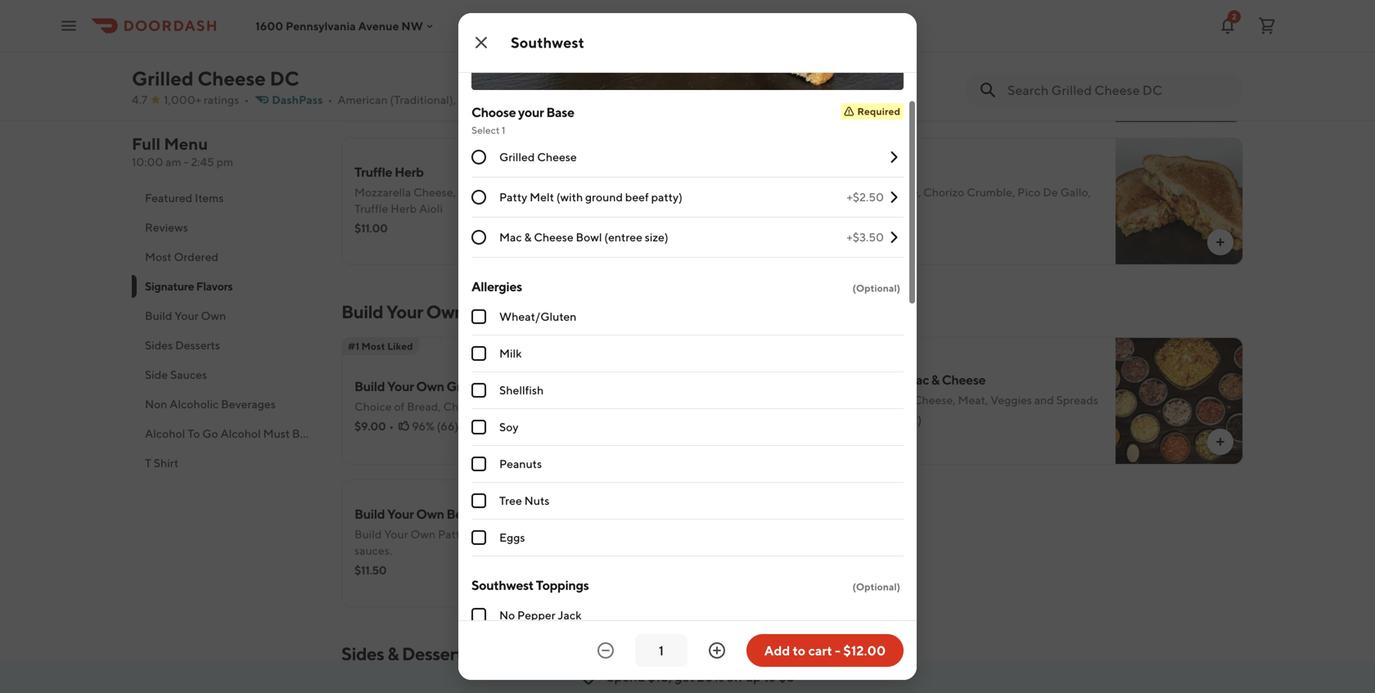 Task type: vqa. For each thing, say whether or not it's contained in the screenshot.
T
yes



Task type: describe. For each thing, give the bounding box(es) containing it.
mediterranean
[[354, 22, 440, 37]]

none radio inside choose your base group
[[471, 230, 486, 245]]

your inside the build your own grilled cheese choice of bread, cheese, meat, veggies and spreads
[[387, 379, 414, 394]]

meat, inside the build your own grilled cheese choice of bread, cheese, meat, veggies and spreads
[[488, 400, 518, 413]]

(optional) for southwest toppings
[[852, 581, 900, 593]]

chorizo
[[923, 185, 964, 199]]

0 vertical spatial mozzarella
[[812, 51, 869, 65]]

• for dashpass •
[[328, 93, 333, 106]]

a
[[381, 427, 390, 440]]

grilled cheese dc
[[132, 67, 299, 90]]

southwest for southwest
[[511, 34, 584, 51]]

and inside build your own mac & cheese choice of noodles, cheese, meat, veggies and spreads 100% (12)
[[1034, 393, 1054, 407]]

- inside add to cart - $12.00 'button'
[[835, 643, 841, 658]]

add to cart - $12.00 button
[[746, 634, 904, 667]]

of inside build your own mac & cheese choice of noodles, cheese, meat, veggies and spreads 100% (12)
[[852, 393, 862, 407]]

roasted
[[458, 185, 501, 199]]

choice inside the build your own grilled cheese choice of bread, cheese, meat, veggies and spreads
[[354, 400, 392, 413]]

add item to cart image for crumble,
[[1214, 236, 1227, 249]]

side
[[145, 368, 168, 381]]

1 truffle from the top
[[354, 164, 392, 180]]

2 truffle from the top
[[354, 202, 388, 215]]

0.2
[[538, 93, 555, 106]]

ordered
[[174, 250, 219, 264]]

item
[[472, 427, 496, 440]]

bread,
[[407, 400, 441, 413]]

southwest image
[[1116, 138, 1243, 265]]

96%
[[412, 419, 435, 433]]

Shellfish checkbox
[[471, 383, 486, 398]]

1 alcohol from the left
[[145, 427, 185, 440]]

soy
[[499, 420, 519, 434]]

1,000+
[[164, 93, 201, 106]]

& for cheese
[[524, 230, 532, 244]]

to inside 'button'
[[793, 643, 806, 658]]

Current quantity is 1 number field
[[645, 642, 678, 660]]

most ordered button
[[132, 242, 322, 272]]

am
[[166, 155, 181, 169]]

patty melt (with ground beef patty)
[[499, 190, 683, 204]]

patty inside choose your base group
[[499, 190, 527, 204]]

pepper for no
[[517, 609, 555, 622]]

• for $11.00 •
[[848, 71, 853, 84]]

go
[[202, 427, 218, 440]]

w
[[367, 427, 379, 440]]

melt.
[[468, 528, 495, 541]]

nuts
[[524, 494, 550, 507]]

and inside the build your own grilled cheese choice of bread, cheese, meat, veggies and spreads
[[564, 400, 584, 413]]

cheese, inside build your own mac & cheese choice of noodles, cheese, meat, veggies and spreads 100% (12)
[[913, 393, 956, 407]]

(traditional),
[[390, 93, 456, 106]]

onion
[[354, 59, 387, 73]]

must
[[263, 427, 290, 440]]

tree nuts
[[499, 494, 550, 507]]

tree
[[499, 494, 522, 507]]

side sauces button
[[132, 360, 322, 390]]

(12)
[[903, 413, 922, 426]]

menu
[[164, 134, 208, 153]]

build inside button
[[145, 309, 172, 322]]

#1
[[348, 340, 359, 352]]

spinach, inside mediterranean mozzarella, feta cheese, spinach, tomato, diced red onion
[[487, 43, 531, 56]]

cart
[[808, 643, 832, 658]]

jack for southwest
[[852, 185, 876, 199]]

mac inside build your own mac & cheese choice of noodles, cheese, meat, veggies and spreads 100% (12)
[[904, 372, 929, 388]]

liked
[[387, 340, 413, 352]]

mac inside choose your base group
[[499, 230, 522, 244]]

toppings
[[536, 577, 589, 593]]

dc
[[270, 67, 299, 90]]

85% (7)
[[871, 71, 910, 84]]

reviews
[[145, 221, 188, 234]]

southwest toppings group
[[471, 576, 904, 693]]

spinach, inside truffle herb mozzarella cheese, roasted mushrooms, spinach, truffle herb aioli $11.00
[[570, 185, 615, 199]]

cheese, up 85% (7)
[[871, 51, 913, 65]]

build inside the build your own grilled cheese choice of bread, cheese, meat, veggies and spreads
[[354, 379, 385, 394]]

1 vertical spatial most
[[361, 340, 385, 352]]

griddled
[[498, 528, 544, 541]]

most inside button
[[145, 250, 172, 264]]

shellfish
[[499, 383, 544, 397]]

no
[[499, 609, 515, 622]]

0 vertical spatial herb
[[395, 164, 424, 180]]

jack for no
[[558, 609, 582, 622]]

pepper for southwest
[[812, 185, 850, 199]]

southwest toppings
[[471, 577, 589, 593]]

sides for sides desserts
[[145, 338, 173, 352]]

beef
[[446, 506, 474, 522]]

shirt
[[154, 456, 178, 470]]

meat, inside build your own mac & cheese choice of noodles, cheese, meat, veggies and spreads 100% (12)
[[958, 393, 988, 407]]

southwest pepper jack cheese, chorizo crumble, pico de gallo, avocado crema
[[812, 164, 1091, 215]]

dashpass
[[272, 93, 323, 106]]

desserts inside button
[[175, 338, 220, 352]]

& inside build your own mac & cheese choice of noodles, cheese, meat, veggies and spreads 100% (12)
[[931, 372, 939, 388]]

feta
[[416, 43, 440, 56]]

+$3.50
[[847, 230, 884, 244]]

allergies group
[[471, 277, 904, 557]]

close southwest image
[[471, 33, 491, 52]]

ratings
[[204, 93, 239, 106]]

0.2 mi
[[538, 93, 570, 106]]

$11.00 inside truffle herb mozzarella cheese, roasted mushrooms, spinach, truffle herb aioli $11.00
[[354, 221, 388, 235]]

Milk checkbox
[[471, 346, 486, 361]]

signature
[[145, 280, 194, 293]]

cheese, inside 'southwest pepper jack cheese, chorizo crumble, pico de gallo, avocado crema'
[[879, 185, 921, 199]]

food
[[443, 427, 470, 440]]

dashpass •
[[272, 93, 333, 106]]

$9.00
[[354, 419, 386, 433]]

pico
[[1017, 185, 1041, 199]]

100%
[[871, 413, 901, 426]]

0 vertical spatial crema
[[1041, 51, 1076, 65]]

Grilled Cheese radio
[[471, 150, 486, 165]]

base
[[546, 104, 574, 120]]

own inside the build your own grilled cheese choice of bread, cheese, meat, veggies and spreads
[[416, 379, 444, 394]]

bowl
[[576, 230, 602, 244]]

featured
[[145, 191, 192, 205]]

spreads inside build your own mac & cheese choice of noodles, cheese, meat, veggies and spreads 100% (12)
[[1056, 393, 1098, 407]]

alcohol to go alcohol must be purchased w a prepared food item
[[145, 427, 496, 440]]

1600 pennsylvania avenue nw
[[255, 19, 423, 33]]

get
[[675, 669, 694, 685]]

own inside build your own mac & cheese choice of noodles, cheese, meat, veggies and spreads 100% (12)
[[874, 372, 902, 388]]

american (traditional), sandwiches
[[338, 93, 520, 106]]

mediterranean image
[[658, 0, 786, 123]]

crumble,
[[967, 185, 1015, 199]]

(66)
[[437, 419, 459, 433]]

& for desserts
[[387, 643, 399, 665]]

milk
[[499, 347, 522, 360]]

85%
[[871, 71, 894, 84]]



Task type: locate. For each thing, give the bounding box(es) containing it.
most right #1
[[361, 340, 385, 352]]

0 horizontal spatial $11.00
[[354, 221, 388, 235]]

0 vertical spatial melt
[[530, 190, 554, 204]]

flavors
[[196, 280, 233, 293]]

red
[[611, 43, 632, 56]]

patty up melt.
[[476, 506, 507, 522]]

alcohol to go alcohol must be purchased w a prepared food item button
[[132, 419, 496, 449]]

1 horizontal spatial veggies
[[990, 393, 1032, 407]]

be
[[292, 427, 306, 440]]

2 horizontal spatial grilled
[[499, 150, 535, 164]]

• right ratings
[[244, 93, 249, 106]]

0 horizontal spatial desserts
[[175, 338, 220, 352]]

1 horizontal spatial choice
[[812, 393, 849, 407]]

0 vertical spatial &
[[524, 230, 532, 244]]

1 vertical spatial melt
[[510, 506, 537, 522]]

- right am
[[184, 155, 189, 169]]

notification bell image
[[1218, 16, 1238, 36]]

to
[[187, 427, 200, 440]]

bread,
[[546, 528, 580, 541]]

Soy checkbox
[[471, 420, 486, 435]]

0 horizontal spatial build your own
[[145, 309, 226, 322]]

2 vertical spatial southwest
[[471, 577, 534, 593]]

truffle down the american
[[354, 164, 392, 180]]

spreads inside the build your own grilled cheese choice of bread, cheese, meat, veggies and spreads
[[586, 400, 628, 413]]

1 horizontal spatial avocado
[[992, 51, 1039, 65]]

mushrooms,
[[504, 185, 568, 199]]

decrease quantity by 1 image
[[596, 641, 616, 661]]

grilled up 1,000+
[[132, 67, 194, 90]]

grilled for grilled cheese dc
[[132, 67, 194, 90]]

veggies inside build your own mac & cheese choice of noodles, cheese, meat, veggies and spreads 100% (12)
[[990, 393, 1032, 407]]

10:00
[[132, 155, 163, 169]]

1 vertical spatial crema
[[860, 202, 895, 215]]

cheese, inside truffle herb mozzarella cheese, roasted mushrooms, spinach, truffle herb aioli $11.00
[[413, 185, 456, 199]]

nw
[[401, 19, 423, 33]]

non
[[145, 397, 167, 411]]

0 horizontal spatial meat,
[[488, 400, 518, 413]]

your inside button
[[175, 309, 199, 322]]

required
[[857, 106, 900, 117]]

patty)
[[651, 190, 683, 204]]

your inside build your own mac & cheese choice of noodles, cheese, meat, veggies and spreads 100% (12)
[[845, 372, 871, 388]]

build your own mac & cheese choice of noodles, cheese, meat, veggies and spreads 100% (12)
[[812, 372, 1098, 426]]

pepper up +$3.50
[[812, 185, 850, 199]]

0 vertical spatial sides
[[145, 338, 173, 352]]

southwest up the +$2.50
[[812, 164, 874, 180]]

$5
[[779, 669, 795, 685]]

melt up griddled
[[510, 506, 537, 522]]

crema up item search search box
[[1041, 51, 1076, 65]]

1 (optional) from the top
[[852, 282, 900, 294]]

0 vertical spatial truffle
[[354, 164, 392, 180]]

truffle
[[354, 164, 392, 180], [354, 202, 388, 215]]

$12.00
[[843, 643, 886, 658]]

increase quantity by 1 image
[[707, 641, 727, 661]]

1 vertical spatial pepper
[[517, 609, 555, 622]]

1 horizontal spatial build your own
[[341, 301, 465, 322]]

1600
[[255, 19, 283, 33]]

1 horizontal spatial -
[[835, 643, 841, 658]]

own up noodles,
[[874, 372, 902, 388]]

1 horizontal spatial pepper
[[812, 185, 850, 199]]

avocado inside 'southwest pepper jack cheese, chorizo crumble, pico de gallo, avocado crema'
[[812, 202, 858, 215]]

1 horizontal spatial of
[[852, 393, 862, 407]]

• for $9.00 •
[[389, 419, 394, 433]]

1 vertical spatial avocado
[[812, 202, 858, 215]]

of left noodles,
[[852, 393, 862, 407]]

1 horizontal spatial spreads
[[1056, 393, 1098, 407]]

Item Search search field
[[1008, 81, 1230, 99]]

of
[[852, 393, 862, 407], [394, 400, 405, 413]]

add to cart - $12.00
[[764, 643, 886, 658]]

spend $15, get 20% off up to $5
[[607, 669, 795, 685]]

mi
[[558, 93, 570, 106]]

green goddess image
[[1116, 0, 1243, 123]]

2 (optional) from the top
[[852, 581, 900, 593]]

mozzarella cheese, spinach, basil, avocado crema
[[812, 51, 1076, 65]]

(optional) up $12.00
[[852, 581, 900, 593]]

96% (66)
[[412, 419, 459, 433]]

own inside build your own button
[[201, 309, 226, 322]]

1 horizontal spatial spinach,
[[570, 185, 615, 199]]

own left 'wheat/gluten' option at left
[[426, 301, 465, 322]]

1 vertical spatial herb
[[391, 202, 417, 215]]

(optional)
[[852, 282, 900, 294], [852, 581, 900, 593]]

0 horizontal spatial mozzarella
[[354, 185, 411, 199]]

southwest dialog
[[458, 0, 917, 693]]

avocado
[[992, 51, 1039, 65], [812, 202, 858, 215]]

2 vertical spatial &
[[387, 643, 399, 665]]

1 horizontal spatial mac
[[904, 372, 929, 388]]

allergies
[[471, 279, 522, 294]]

t shirt
[[145, 456, 178, 470]]

1 horizontal spatial desserts
[[402, 643, 470, 665]]

side sauces
[[145, 368, 207, 381]]

build
[[341, 301, 383, 322], [145, 309, 172, 322], [812, 372, 842, 388], [354, 379, 385, 394], [354, 506, 385, 522], [354, 528, 382, 541]]

add item to cart image for cheese
[[1214, 435, 1227, 449]]

0 horizontal spatial grilled
[[132, 67, 194, 90]]

sandwiches
[[458, 93, 520, 106]]

gallo,
[[1060, 185, 1091, 199]]

1 horizontal spatial alcohol
[[221, 427, 261, 440]]

southwest for southwest pepper jack cheese, chorizo crumble, pico de gallo, avocado crema
[[812, 164, 874, 180]]

herb up the aioli
[[395, 164, 424, 180]]

full
[[132, 134, 161, 153]]

1 horizontal spatial $11.00
[[812, 71, 845, 84]]

1 horizontal spatial &
[[524, 230, 532, 244]]

spinach, left tomato,
[[487, 43, 531, 56]]

0 horizontal spatial veggies
[[520, 400, 562, 413]]

southwest inside 'southwest pepper jack cheese, chorizo crumble, pico de gallo, avocado crema'
[[812, 164, 874, 180]]

build inside build your own mac & cheese choice of noodles, cheese, meat, veggies and spreads 100% (12)
[[812, 372, 842, 388]]

grilled cheese
[[499, 150, 577, 164]]

pepper inside 'southwest pepper jack cheese, chorizo crumble, pico de gallo, avocado crema'
[[812, 185, 850, 199]]

up
[[746, 669, 761, 685]]

cheese, up the aioli
[[413, 185, 456, 199]]

2 vertical spatial patty
[[438, 528, 466, 541]]

0 vertical spatial (optional)
[[852, 282, 900, 294]]

4.7
[[132, 93, 147, 106]]

cheese, up (12)
[[913, 393, 956, 407]]

crema inside 'southwest pepper jack cheese, chorizo crumble, pico de gallo, avocado crema'
[[860, 202, 895, 215]]

0 vertical spatial grilled
[[132, 67, 194, 90]]

1 vertical spatial truffle
[[354, 202, 388, 215]]

0 horizontal spatial sides
[[145, 338, 173, 352]]

1 vertical spatial &
[[931, 372, 939, 388]]

wheat/gluten
[[499, 310, 577, 323]]

$9.00 •
[[354, 419, 394, 433]]

0 horizontal spatial to
[[764, 669, 776, 685]]

• left 85%
[[848, 71, 853, 84]]

truffle left the aioli
[[354, 202, 388, 215]]

sauces.
[[354, 544, 392, 557]]

southwest for southwest toppings
[[471, 577, 534, 593]]

0 vertical spatial most
[[145, 250, 172, 264]]

(optional) down +$3.50
[[852, 282, 900, 294]]

cheese,
[[651, 528, 690, 541]]

de
[[1043, 185, 1058, 199]]

0 horizontal spatial spreads
[[586, 400, 628, 413]]

and
[[1034, 393, 1054, 407], [564, 400, 584, 413], [738, 528, 757, 541]]

• left the american
[[328, 93, 333, 106]]

most ordered
[[145, 250, 219, 264]]

& inside choose your base group
[[524, 230, 532, 244]]

grilled down milk option
[[446, 379, 486, 394]]

avocado up +$3.50
[[812, 202, 858, 215]]

1 vertical spatial patty
[[476, 506, 507, 522]]

own up bread,
[[416, 379, 444, 394]]

None radio
[[471, 230, 486, 245]]

alcohol left the to
[[145, 427, 185, 440]]

0 vertical spatial patty
[[499, 190, 527, 204]]

Peanuts checkbox
[[471, 457, 486, 471]]

cheese, inside mediterranean mozzarella, feta cheese, spinach, tomato, diced red onion
[[442, 43, 484, 56]]

1 horizontal spatial sides
[[341, 643, 384, 665]]

jack up +$3.50
[[852, 185, 876, 199]]

jack inside 'southwest toppings' group
[[558, 609, 582, 622]]

jack down toppings
[[558, 609, 582, 622]]

Tree Nuts checkbox
[[471, 494, 486, 508]]

1 vertical spatial mozzarella
[[354, 185, 411, 199]]

pepper right no
[[517, 609, 555, 622]]

(entree
[[604, 230, 642, 244]]

cheese, inside the build your own grilled cheese choice of bread, cheese, meat, veggies and spreads
[[443, 400, 486, 413]]

your
[[386, 301, 423, 322], [175, 309, 199, 322], [845, 372, 871, 388], [387, 379, 414, 394], [387, 506, 414, 522], [384, 528, 408, 541]]

0 items, open order cart image
[[1257, 16, 1277, 36]]

0 horizontal spatial of
[[394, 400, 405, 413]]

0 vertical spatial avocado
[[992, 51, 1039, 65]]

build your own inside button
[[145, 309, 226, 322]]

build your own grilled cheese choice of bread, cheese, meat, veggies and spreads
[[354, 379, 628, 413]]

2 vertical spatial grilled
[[446, 379, 486, 394]]

1 horizontal spatial meat,
[[958, 393, 988, 407]]

burger
[[582, 528, 617, 541]]

0 horizontal spatial alcohol
[[145, 427, 185, 440]]

1 horizontal spatial and
[[738, 528, 757, 541]]

0 vertical spatial to
[[793, 643, 806, 658]]

to right up
[[764, 669, 776, 685]]

2 horizontal spatial &
[[931, 372, 939, 388]]

(7)
[[896, 71, 910, 84]]

0 horizontal spatial jack
[[558, 609, 582, 622]]

melt inside choose your base group
[[530, 190, 554, 204]]

1 horizontal spatial to
[[793, 643, 806, 658]]

0 horizontal spatial &
[[387, 643, 399, 665]]

southwest inside 'southwest toppings' group
[[471, 577, 534, 593]]

1,000+ ratings •
[[164, 93, 249, 106]]

mediterranean mozzarella, feta cheese, spinach, tomato, diced red onion
[[354, 22, 632, 73]]

to left cart
[[793, 643, 806, 658]]

most
[[145, 250, 172, 264], [361, 340, 385, 352]]

avenue
[[358, 19, 399, 33]]

herb left the aioli
[[391, 202, 417, 215]]

0 horizontal spatial spinach,
[[487, 43, 531, 56]]

1 vertical spatial to
[[764, 669, 776, 685]]

sides desserts
[[145, 338, 220, 352]]

1 horizontal spatial mozzarella
[[812, 51, 869, 65]]

(optional) inside "allergies" group
[[852, 282, 900, 294]]

0 horizontal spatial mac
[[499, 230, 522, 244]]

melt left (with
[[530, 190, 554, 204]]

No Pepper Jack checkbox
[[471, 608, 486, 623]]

0 vertical spatial southwest
[[511, 34, 584, 51]]

cheese, down the "shellfish" option at the bottom left
[[443, 400, 486, 413]]

sauces
[[170, 368, 207, 381]]

and inside build your own beef patty melt build your own patty melt. griddled bread, burger patty, cheese, veggies, and sauces. $11.50
[[738, 528, 757, 541]]

1 vertical spatial desserts
[[402, 643, 470, 665]]

t
[[145, 456, 151, 470]]

crema up +$3.50
[[860, 202, 895, 215]]

build your own up sides desserts on the left
[[145, 309, 226, 322]]

sides for sides & desserts
[[341, 643, 384, 665]]

Wheat/Gluten checkbox
[[471, 309, 486, 324]]

build your own
[[341, 301, 465, 322], [145, 309, 226, 322]]

alcohol right go
[[221, 427, 261, 440]]

jack inside 'southwest pepper jack cheese, chorizo crumble, pico de gallo, avocado crema'
[[852, 185, 876, 199]]

(optional) inside 'southwest toppings' group
[[852, 581, 900, 593]]

grilled for grilled cheese
[[499, 150, 535, 164]]

2 horizontal spatial spinach,
[[916, 51, 960, 65]]

1 horizontal spatial grilled
[[446, 379, 486, 394]]

veggies inside the build your own grilled cheese choice of bread, cheese, meat, veggies and spreads
[[520, 400, 562, 413]]

1 vertical spatial (optional)
[[852, 581, 900, 593]]

add item to cart image
[[1214, 236, 1227, 249], [756, 435, 769, 449], [1214, 435, 1227, 449]]

None radio
[[471, 190, 486, 205]]

0 horizontal spatial and
[[564, 400, 584, 413]]

beverages
[[221, 397, 276, 411]]

spinach, left the 'basil,'
[[916, 51, 960, 65]]

no pepper jack
[[499, 609, 582, 622]]

0 vertical spatial mac
[[499, 230, 522, 244]]

1 vertical spatial southwest
[[812, 164, 874, 180]]

0 horizontal spatial choice
[[354, 400, 392, 413]]

mac & cheese bowl (entree size)
[[499, 230, 668, 244]]

spinach, left beef
[[570, 185, 615, 199]]

0 vertical spatial desserts
[[175, 338, 220, 352]]

0 vertical spatial -
[[184, 155, 189, 169]]

cheese inside the build your own grilled cheese choice of bread, cheese, meat, veggies and spreads
[[488, 379, 532, 394]]

diced
[[578, 43, 609, 56]]

patty down beef
[[438, 528, 466, 541]]

0 horizontal spatial most
[[145, 250, 172, 264]]

pepper inside 'southwest toppings' group
[[517, 609, 555, 622]]

spinach,
[[487, 43, 531, 56], [916, 51, 960, 65], [570, 185, 615, 199]]

basil,
[[963, 51, 990, 65]]

1 horizontal spatial jack
[[852, 185, 876, 199]]

tomato,
[[534, 43, 575, 56]]

2 horizontal spatial and
[[1034, 393, 1054, 407]]

1 vertical spatial sides
[[341, 643, 384, 665]]

meat,
[[958, 393, 988, 407], [488, 400, 518, 413]]

1 horizontal spatial crema
[[1041, 51, 1076, 65]]

• right w
[[389, 419, 394, 433]]

1
[[502, 124, 505, 136]]

- right cart
[[835, 643, 841, 658]]

prepared
[[392, 427, 440, 440]]

choose your base group
[[471, 103, 904, 258]]

0 vertical spatial pepper
[[812, 185, 850, 199]]

choice up '$9.00 •' at bottom left
[[354, 400, 392, 413]]

cheese, right feta
[[442, 43, 484, 56]]

avocado right the 'basil,'
[[992, 51, 1039, 65]]

build your own grilled cheese image
[[658, 337, 786, 465]]

truffle herb image
[[658, 138, 786, 265]]

2:45
[[191, 155, 214, 169]]

1 vertical spatial grilled
[[499, 150, 535, 164]]

grilled inside the build your own grilled cheese choice of bread, cheese, meat, veggies and spreads
[[446, 379, 486, 394]]

mozzarella inside truffle herb mozzarella cheese, roasted mushrooms, spinach, truffle herb aioli $11.00
[[354, 185, 411, 199]]

choice left noodles,
[[812, 393, 849, 407]]

- inside full menu 10:00 am - 2:45 pm
[[184, 155, 189, 169]]

pm
[[217, 155, 233, 169]]

0 vertical spatial jack
[[852, 185, 876, 199]]

choose
[[471, 104, 516, 120]]

noodles,
[[864, 393, 911, 407]]

build your own mac & cheese image
[[1116, 337, 1243, 465]]

sides & desserts
[[341, 643, 470, 665]]

beef
[[625, 190, 649, 204]]

own down flavors
[[201, 309, 226, 322]]

off
[[726, 669, 743, 685]]

sides inside sides desserts button
[[145, 338, 173, 352]]

melt inside build your own beef patty melt build your own patty melt. griddled bread, burger patty, cheese, veggies, and sauces. $11.50
[[510, 506, 537, 522]]

southwest up no
[[471, 577, 534, 593]]

cheese inside build your own mac & cheese choice of noodles, cheese, meat, veggies and spreads 100% (12)
[[942, 372, 986, 388]]

most down reviews
[[145, 250, 172, 264]]

0 horizontal spatial -
[[184, 155, 189, 169]]

Eggs checkbox
[[471, 530, 486, 545]]

1 vertical spatial mac
[[904, 372, 929, 388]]

2 alcohol from the left
[[221, 427, 261, 440]]

mac up noodles,
[[904, 372, 929, 388]]

southwest up 0.2
[[511, 34, 584, 51]]

own left eggs checkbox
[[410, 528, 436, 541]]

grilled inside choose your base group
[[499, 150, 535, 164]]

0 horizontal spatial crema
[[860, 202, 895, 215]]

1 vertical spatial $11.00
[[354, 221, 388, 235]]

veggies,
[[693, 528, 735, 541]]

of inside the build your own grilled cheese choice of bread, cheese, meat, veggies and spreads
[[394, 400, 405, 413]]

1 vertical spatial jack
[[558, 609, 582, 622]]

cheese
[[197, 67, 266, 90], [537, 150, 577, 164], [534, 230, 574, 244], [942, 372, 986, 388], [488, 379, 532, 394]]

20%
[[697, 669, 724, 685]]

choice inside build your own mac & cheese choice of noodles, cheese, meat, veggies and spreads 100% (12)
[[812, 393, 849, 407]]

cheese,
[[442, 43, 484, 56], [871, 51, 913, 65], [413, 185, 456, 199], [879, 185, 921, 199], [913, 393, 956, 407], [443, 400, 486, 413]]

open menu image
[[59, 16, 79, 36]]

0 vertical spatial $11.00
[[812, 71, 845, 84]]

mac up allergies
[[499, 230, 522, 244]]

of left bread,
[[394, 400, 405, 413]]

build your own up liked
[[341, 301, 465, 322]]

1 vertical spatial -
[[835, 643, 841, 658]]

patty down grilled cheese
[[499, 190, 527, 204]]

0 horizontal spatial pepper
[[517, 609, 555, 622]]

1 horizontal spatial most
[[361, 340, 385, 352]]

own left beef
[[416, 506, 444, 522]]

side mac & cheese (not v/gf) image
[[658, 679, 786, 693]]

(optional) for allergies
[[852, 282, 900, 294]]

grilled down 1
[[499, 150, 535, 164]]

featured items button
[[132, 183, 322, 213]]

mac
[[499, 230, 522, 244], [904, 372, 929, 388]]

cheese, left chorizo
[[879, 185, 921, 199]]

0 horizontal spatial avocado
[[812, 202, 858, 215]]



